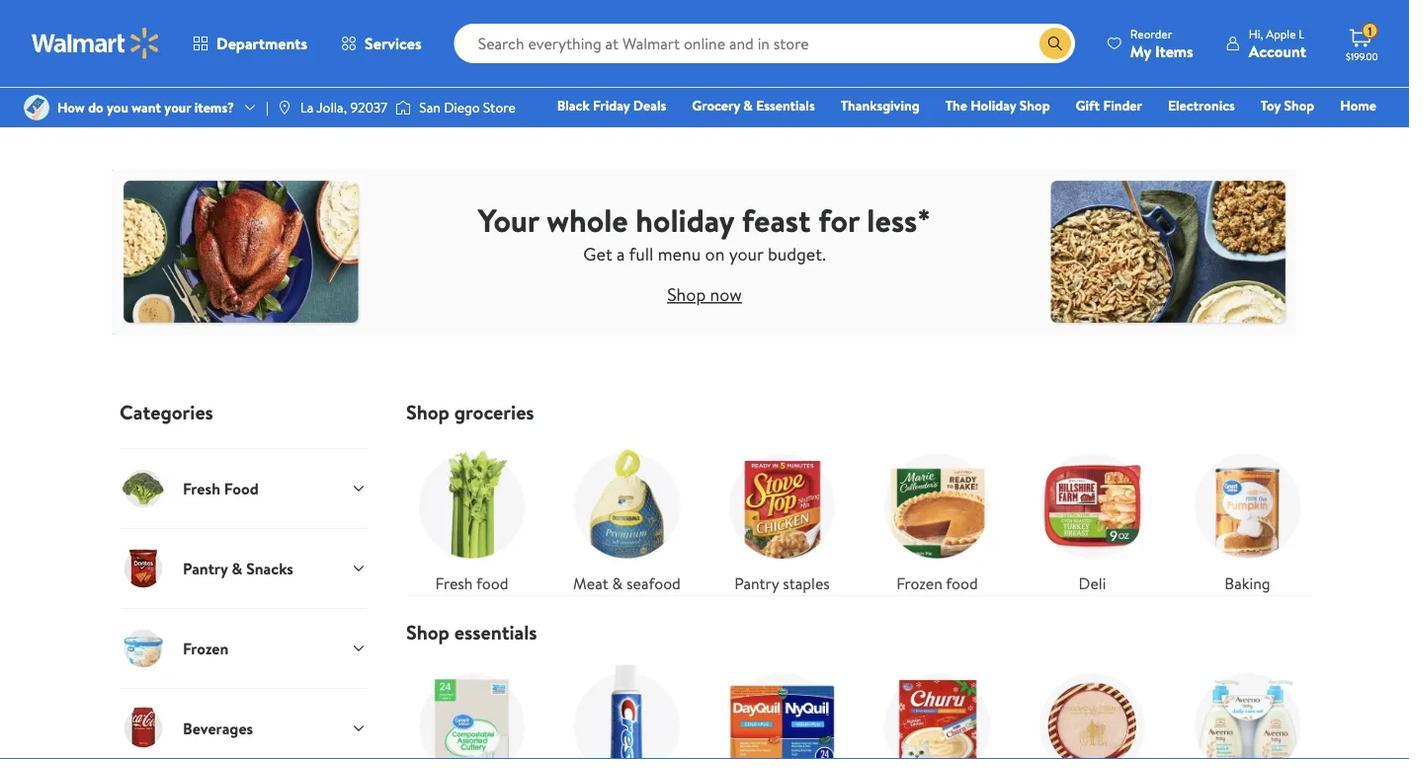 Task type: locate. For each thing, give the bounding box(es) containing it.
& left snacks
[[232, 558, 242, 580]]

fresh inside fresh food link
[[435, 573, 473, 595]]

home link
[[1331, 95, 1385, 116]]

pantry staples link
[[716, 441, 848, 596]]

want
[[132, 98, 161, 117]]

0 horizontal spatial food
[[476, 573, 508, 595]]

& inside list
[[612, 573, 623, 595]]

0 vertical spatial list
[[394, 425, 1325, 596]]

your right want
[[164, 98, 191, 117]]

 image for how
[[24, 95, 49, 121]]

how do you want your items?
[[57, 98, 234, 117]]

registry link
[[1140, 123, 1208, 144]]

one
[[1225, 124, 1255, 143]]

1 horizontal spatial pantry
[[734, 573, 779, 595]]

shop groceries
[[406, 399, 534, 426]]

items
[[1155, 40, 1193, 62]]

0 vertical spatial fresh
[[183, 478, 220, 500]]

fresh for fresh food
[[435, 573, 473, 595]]

0 horizontal spatial frozen
[[183, 638, 229, 660]]

1
[[1368, 22, 1372, 39]]

pantry left snacks
[[183, 558, 228, 580]]

fresh inside fresh food dropdown button
[[183, 478, 220, 500]]

1 vertical spatial your
[[729, 242, 763, 267]]

 image
[[24, 95, 49, 121], [395, 98, 411, 118]]

0 horizontal spatial &
[[232, 558, 242, 580]]

0 horizontal spatial pantry
[[183, 558, 228, 580]]

toy shop
[[1261, 96, 1314, 115]]

essentials
[[756, 96, 815, 115]]

hi, apple l account
[[1249, 25, 1306, 62]]

gift finder
[[1076, 96, 1142, 115]]

services button
[[324, 20, 438, 67]]

frozen
[[896, 573, 942, 595], [183, 638, 229, 660]]

food
[[476, 573, 508, 595], [946, 573, 978, 595]]

meat & seafood
[[573, 573, 681, 595]]

deli link
[[1027, 441, 1158, 596]]

 image
[[277, 100, 292, 116]]

 image left how
[[24, 95, 49, 121]]

1 vertical spatial list
[[394, 645, 1325, 760]]

& right grocery
[[743, 96, 753, 115]]

&
[[743, 96, 753, 115], [232, 558, 242, 580], [612, 573, 623, 595]]

deli
[[1079, 573, 1106, 595]]

now
[[710, 282, 742, 307]]

2 list from the top
[[394, 645, 1325, 760]]

pantry inside dropdown button
[[183, 558, 228, 580]]

budget.
[[768, 242, 826, 267]]

shop left groceries
[[406, 399, 450, 426]]

2 food from the left
[[946, 573, 978, 595]]

walmart+ link
[[1309, 123, 1385, 144]]

your whole holiday feast for less. get a full menu on your budget. shop now. image
[[112, 167, 1297, 337]]

frozen inside dropdown button
[[183, 638, 229, 660]]

san
[[419, 98, 441, 117]]

pantry inside "link"
[[734, 573, 779, 595]]

2 horizontal spatial &
[[743, 96, 753, 115]]

fresh left food
[[183, 478, 220, 500]]

your
[[164, 98, 191, 117], [729, 242, 763, 267]]

pantry
[[183, 558, 228, 580], [734, 573, 779, 595]]

holiday
[[971, 96, 1016, 115]]

shop now link
[[667, 282, 742, 307]]

1 horizontal spatial frozen
[[896, 573, 942, 595]]

list
[[394, 425, 1325, 596], [394, 645, 1325, 760]]

registry
[[1149, 124, 1199, 143]]

services
[[365, 33, 422, 54]]

& right meat at the bottom
[[612, 573, 623, 595]]

list containing fresh food
[[394, 425, 1325, 596]]

 image left san
[[395, 98, 411, 118]]

1 horizontal spatial  image
[[395, 98, 411, 118]]

pantry left staples
[[734, 573, 779, 595]]

apple
[[1266, 25, 1296, 42]]

you
[[107, 98, 128, 117]]

list for shop essentials
[[394, 645, 1325, 760]]

shop right toy at the right top of page
[[1284, 96, 1314, 115]]

pantry staples
[[734, 573, 830, 595]]

your right on
[[729, 242, 763, 267]]

fresh
[[183, 478, 220, 500], [435, 573, 473, 595]]

how
[[57, 98, 85, 117]]

on
[[705, 242, 725, 267]]

1 horizontal spatial your
[[729, 242, 763, 267]]

your inside your whole holiday feast for less* get a full menu on your budget.
[[729, 242, 763, 267]]

& for snacks
[[232, 558, 242, 580]]

baking link
[[1182, 441, 1313, 596]]

1 horizontal spatial fresh
[[435, 573, 473, 595]]

shop
[[1020, 96, 1050, 115], [1284, 96, 1314, 115], [667, 282, 706, 307], [406, 399, 450, 426], [406, 619, 450, 647]]

0 horizontal spatial fresh
[[183, 478, 220, 500]]

1 horizontal spatial food
[[946, 573, 978, 595]]

beverages
[[183, 718, 253, 740]]

0 horizontal spatial your
[[164, 98, 191, 117]]

hi,
[[1249, 25, 1263, 42]]

frozen for frozen
[[183, 638, 229, 660]]

l
[[1299, 25, 1305, 42]]

1 vertical spatial fresh
[[435, 573, 473, 595]]

food for fresh food
[[476, 573, 508, 595]]

1 vertical spatial frozen
[[183, 638, 229, 660]]

pantry & snacks
[[183, 558, 293, 580]]

shop down fresh food
[[406, 619, 450, 647]]

fresh for fresh food
[[183, 478, 220, 500]]

walmart image
[[32, 28, 160, 59]]

black friday deals
[[557, 96, 666, 115]]

departments button
[[176, 20, 324, 67]]

electronics
[[1168, 96, 1235, 115]]

0 vertical spatial frozen
[[896, 573, 942, 595]]

pantry & snacks button
[[120, 529, 367, 609]]

shop left now
[[667, 282, 706, 307]]

electronics link
[[1159, 95, 1244, 116]]

1 list from the top
[[394, 425, 1325, 596]]

your whole holiday feast for less* get a full menu on your budget.
[[478, 198, 931, 267]]

fresh food link
[[406, 441, 538, 596]]

& inside dropdown button
[[232, 558, 242, 580]]

0 vertical spatial your
[[164, 98, 191, 117]]

92037
[[350, 98, 388, 117]]

 image for san
[[395, 98, 411, 118]]

fashion
[[1077, 124, 1123, 143]]

store
[[483, 98, 516, 117]]

staples
[[783, 573, 830, 595]]

fresh up shop essentials
[[435, 573, 473, 595]]

1 horizontal spatial &
[[612, 573, 623, 595]]

1 food from the left
[[476, 573, 508, 595]]

0 horizontal spatial  image
[[24, 95, 49, 121]]



Task type: vqa. For each thing, say whether or not it's contained in the screenshot.
the bottommost Frozen
yes



Task type: describe. For each thing, give the bounding box(es) containing it.
seafood
[[627, 573, 681, 595]]

fashion link
[[1068, 123, 1132, 144]]

home
[[1340, 96, 1376, 115]]

the holiday shop
[[945, 96, 1050, 115]]

menu
[[658, 242, 701, 267]]

grocery
[[692, 96, 740, 115]]

gift finder link
[[1067, 95, 1151, 116]]

home fashion
[[1077, 96, 1376, 143]]

Search search field
[[454, 24, 1075, 63]]

beverages button
[[120, 689, 367, 760]]

search icon image
[[1047, 36, 1063, 51]]

fresh food button
[[120, 449, 367, 529]]

thanksgiving
[[841, 96, 920, 115]]

frozen button
[[120, 609, 367, 689]]

frozen for frozen food
[[896, 573, 942, 595]]

grocery & essentials link
[[683, 95, 824, 116]]

finder
[[1103, 96, 1142, 115]]

baking
[[1225, 573, 1270, 595]]

shop for now
[[667, 282, 706, 307]]

shop right holiday
[[1020, 96, 1050, 115]]

shop for groceries
[[406, 399, 450, 426]]

one debit link
[[1216, 123, 1301, 144]]

full
[[629, 242, 654, 267]]

$199.00
[[1346, 49, 1378, 63]]

toy shop link
[[1252, 95, 1323, 116]]

for
[[818, 198, 859, 242]]

groceries
[[454, 399, 534, 426]]

the holiday shop link
[[936, 95, 1059, 116]]

a
[[617, 242, 625, 267]]

meat & seafood link
[[561, 441, 693, 596]]

Walmart Site-Wide search field
[[454, 24, 1075, 63]]

la
[[300, 98, 314, 117]]

snacks
[[246, 558, 293, 580]]

my
[[1130, 40, 1151, 62]]

& for seafood
[[612, 573, 623, 595]]

jolla,
[[316, 98, 347, 117]]

diego
[[444, 98, 480, 117]]

categories
[[120, 399, 213, 426]]

essentials
[[454, 619, 537, 647]]

toy
[[1261, 96, 1281, 115]]

holiday
[[636, 198, 734, 242]]

feast
[[742, 198, 811, 242]]

pantry for pantry & snacks
[[183, 558, 228, 580]]

& for essentials
[[743, 96, 753, 115]]

the
[[945, 96, 967, 115]]

frozen food link
[[872, 441, 1003, 596]]

walmart+
[[1318, 124, 1376, 143]]

black
[[557, 96, 590, 115]]

account
[[1249, 40, 1306, 62]]

list for shop groceries
[[394, 425, 1325, 596]]

la jolla, 92037
[[300, 98, 388, 117]]

shop for essentials
[[406, 619, 450, 647]]

grocery & essentials
[[692, 96, 815, 115]]

shop essentials
[[406, 619, 537, 647]]

reorder my items
[[1130, 25, 1193, 62]]

food
[[224, 478, 259, 500]]

frozen food
[[896, 573, 978, 595]]

departments
[[216, 33, 307, 54]]

|
[[266, 98, 269, 117]]

one debit
[[1225, 124, 1292, 143]]

less*
[[867, 198, 931, 242]]

gift
[[1076, 96, 1100, 115]]

food for frozen food
[[946, 573, 978, 595]]

san diego store
[[419, 98, 516, 117]]

whole
[[547, 198, 628, 242]]

fresh food
[[435, 573, 508, 595]]

black friday deals link
[[548, 95, 675, 116]]

meat
[[573, 573, 608, 595]]

do
[[88, 98, 103, 117]]

reorder
[[1130, 25, 1172, 42]]

friday
[[593, 96, 630, 115]]

get
[[583, 242, 612, 267]]

your
[[478, 198, 539, 242]]

shop now
[[667, 282, 742, 307]]

thanksgiving link
[[832, 95, 929, 116]]

items?
[[194, 98, 234, 117]]

fresh food
[[183, 478, 259, 500]]

deals
[[633, 96, 666, 115]]

pantry for pantry staples
[[734, 573, 779, 595]]



